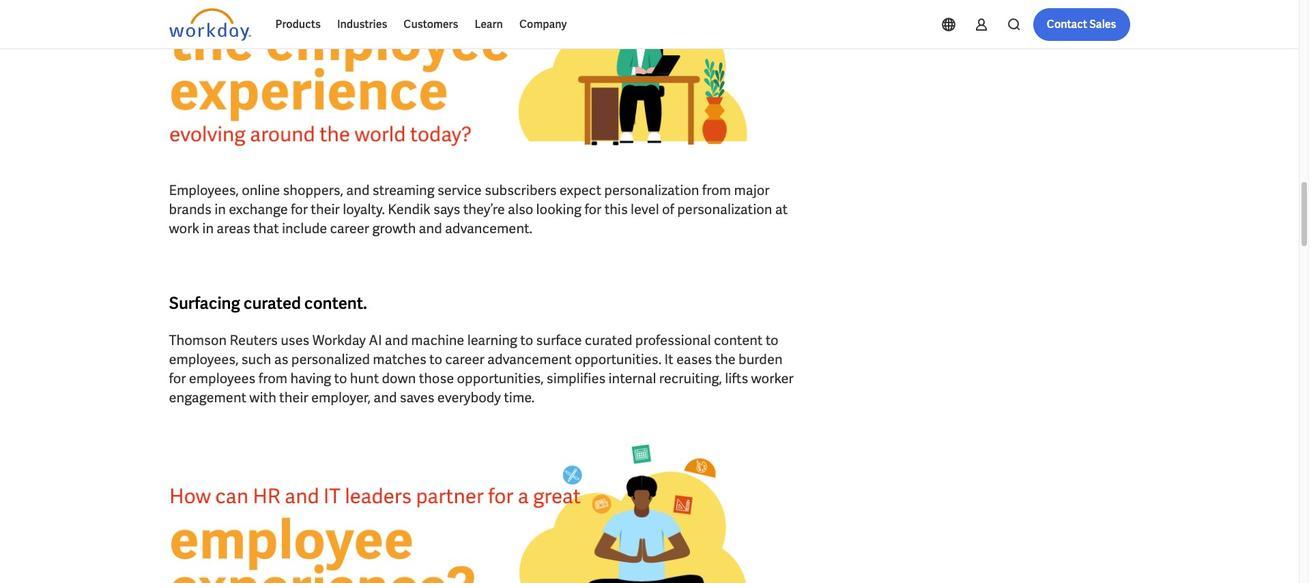 Task type: locate. For each thing, give the bounding box(es) containing it.
for
[[291, 201, 308, 218], [585, 201, 602, 218], [169, 370, 186, 388]]

from inside thomson reuters uses workday ai and machine learning to surface curated professional content to employees, such as personalized matches to career advancement opportunities. it eases the burden for employees from having to hunt down those opportunities, simplifies internal recruiting, lifts worker engagement with their employer, and saves everybody time.
[[259, 370, 288, 388]]

ai
[[369, 332, 382, 349]]

they're
[[463, 201, 505, 218]]

from
[[702, 182, 731, 199], [259, 370, 288, 388]]

career inside employees, online shoppers, and streaming service subscribers expect personalization from major brands in exchange for their loyalty. kendik says they're also looking for this level of personalization at work in areas that include career growth and advancement.
[[330, 220, 369, 238]]

for down employees,
[[169, 370, 186, 388]]

advancement
[[488, 351, 572, 369]]

and up matches
[[385, 332, 408, 349]]

curated
[[244, 293, 301, 314], [585, 332, 633, 349]]

personalization up "level"
[[604, 182, 700, 199]]

with
[[249, 389, 276, 407]]

content
[[714, 332, 763, 349]]

uses
[[281, 332, 310, 349]]

curated up reuters
[[244, 293, 301, 314]]

personalization
[[604, 182, 700, 199], [678, 201, 773, 218]]

in right work
[[202, 220, 214, 238]]

contact sales
[[1047, 17, 1117, 31]]

contact sales link
[[1034, 8, 1130, 41]]

0 horizontal spatial for
[[169, 370, 186, 388]]

0 horizontal spatial in
[[202, 220, 214, 238]]

1 '' image from the top
[[169, 0, 799, 159]]

employer,
[[311, 389, 371, 407]]

this
[[605, 201, 628, 218]]

personalization down major
[[678, 201, 773, 218]]

growth
[[372, 220, 416, 238]]

company
[[520, 17, 567, 31]]

curated inside thomson reuters uses workday ai and machine learning to surface curated professional content to employees, such as personalized matches to career advancement opportunities. it eases the burden for employees from having to hunt down those opportunities, simplifies internal recruiting, lifts worker engagement with their employer, and saves everybody time.
[[585, 332, 633, 349]]

0 vertical spatial '' image
[[169, 0, 799, 159]]

1 horizontal spatial from
[[702, 182, 731, 199]]

major
[[734, 182, 770, 199]]

learn button
[[467, 8, 511, 41]]

to
[[520, 332, 533, 349], [766, 332, 779, 349], [430, 351, 442, 369], [334, 370, 347, 388]]

workday
[[313, 332, 366, 349]]

expect
[[560, 182, 602, 199]]

reuters
[[230, 332, 278, 349]]

their down having
[[279, 389, 308, 407]]

streaming
[[373, 182, 435, 199]]

for down expect
[[585, 201, 602, 218]]

0 vertical spatial curated
[[244, 293, 301, 314]]

surfacing curated content.
[[169, 293, 367, 314]]

1 horizontal spatial for
[[291, 201, 308, 218]]

0 horizontal spatial curated
[[244, 293, 301, 314]]

0 horizontal spatial career
[[330, 220, 369, 238]]

from down as
[[259, 370, 288, 388]]

says
[[434, 201, 461, 218]]

content.
[[304, 293, 367, 314]]

0 vertical spatial from
[[702, 182, 731, 199]]

curated up the opportunities.
[[585, 332, 633, 349]]

worker
[[751, 370, 794, 388]]

career down loyalty.
[[330, 220, 369, 238]]

it
[[665, 351, 674, 369]]

from inside employees, online shoppers, and streaming service subscribers expect personalization from major brands in exchange for their loyalty. kendik says they're also looking for this level of personalization at work in areas that include career growth and advancement.
[[702, 182, 731, 199]]

personalized
[[291, 351, 370, 369]]

and
[[346, 182, 370, 199], [419, 220, 442, 238], [385, 332, 408, 349], [374, 389, 397, 407]]

online
[[242, 182, 280, 199]]

employees,
[[169, 182, 239, 199]]

their
[[311, 201, 340, 218], [279, 389, 308, 407]]

professional
[[636, 332, 711, 349]]

0 vertical spatial personalization
[[604, 182, 700, 199]]

0 horizontal spatial their
[[279, 389, 308, 407]]

1 horizontal spatial career
[[445, 351, 485, 369]]

and down says
[[419, 220, 442, 238]]

such
[[242, 351, 271, 369]]

to up burden
[[766, 332, 779, 349]]

1 vertical spatial career
[[445, 351, 485, 369]]

thomson reuters uses workday ai and machine learning to surface curated professional content to employees, such as personalized matches to career advancement opportunities. it eases the burden for employees from having to hunt down those opportunities, simplifies internal recruiting, lifts worker engagement with their employer, and saves everybody time.
[[169, 332, 794, 407]]

and down down
[[374, 389, 397, 407]]

for up include
[[291, 201, 308, 218]]

opportunities.
[[575, 351, 662, 369]]

include
[[282, 220, 327, 238]]

1 horizontal spatial their
[[311, 201, 340, 218]]

exchange
[[229, 201, 288, 218]]

'' image
[[169, 0, 799, 159], [169, 440, 799, 584]]

1 vertical spatial from
[[259, 370, 288, 388]]

looking
[[536, 201, 582, 218]]

career down machine
[[445, 351, 485, 369]]

career
[[330, 220, 369, 238], [445, 351, 485, 369]]

in
[[215, 201, 226, 218], [202, 220, 214, 238]]

learn
[[475, 17, 503, 31]]

internal
[[609, 370, 657, 388]]

2 '' image from the top
[[169, 440, 799, 584]]

subscribers
[[485, 182, 557, 199]]

and up loyalty.
[[346, 182, 370, 199]]

0 vertical spatial their
[[311, 201, 340, 218]]

0 vertical spatial career
[[330, 220, 369, 238]]

1 horizontal spatial in
[[215, 201, 226, 218]]

from left major
[[702, 182, 731, 199]]

1 vertical spatial curated
[[585, 332, 633, 349]]

industries button
[[329, 8, 396, 41]]

of
[[662, 201, 675, 218]]

products
[[276, 17, 321, 31]]

to up those
[[430, 351, 442, 369]]

1 vertical spatial their
[[279, 389, 308, 407]]

their inside employees, online shoppers, and streaming service subscribers expect personalization from major brands in exchange for their loyalty. kendik says they're also looking for this level of personalization at work in areas that include career growth and advancement.
[[311, 201, 340, 218]]

1 vertical spatial '' image
[[169, 440, 799, 584]]

shoppers,
[[283, 182, 344, 199]]

their down shoppers,
[[311, 201, 340, 218]]

0 horizontal spatial from
[[259, 370, 288, 388]]

1 vertical spatial in
[[202, 220, 214, 238]]

employees,
[[169, 351, 239, 369]]

areas
[[217, 220, 250, 238]]

work
[[169, 220, 199, 238]]

engagement
[[169, 389, 247, 407]]

as
[[274, 351, 288, 369]]

1 horizontal spatial curated
[[585, 332, 633, 349]]

in up areas in the left top of the page
[[215, 201, 226, 218]]



Task type: describe. For each thing, give the bounding box(es) containing it.
machine
[[411, 332, 465, 349]]

customers
[[404, 17, 458, 31]]

saves
[[400, 389, 435, 407]]

products button
[[267, 8, 329, 41]]

loyalty.
[[343, 201, 385, 218]]

surface
[[536, 332, 582, 349]]

0 vertical spatial in
[[215, 201, 226, 218]]

customers button
[[396, 8, 467, 41]]

recruiting,
[[659, 370, 722, 388]]

that
[[253, 220, 279, 238]]

their inside thomson reuters uses workday ai and machine learning to surface curated professional content to employees, such as personalized matches to career advancement opportunities. it eases the burden for employees from having to hunt down those opportunities, simplifies internal recruiting, lifts worker engagement with their employer, and saves everybody time.
[[279, 389, 308, 407]]

kendik
[[388, 201, 431, 218]]

advancement.
[[445, 220, 533, 238]]

eases
[[677, 351, 712, 369]]

career inside thomson reuters uses workday ai and machine learning to surface curated professional content to employees, such as personalized matches to career advancement opportunities. it eases the burden for employees from having to hunt down those opportunities, simplifies internal recruiting, lifts worker engagement with their employer, and saves everybody time.
[[445, 351, 485, 369]]

those
[[419, 370, 454, 388]]

burden
[[739, 351, 783, 369]]

simplifies
[[547, 370, 606, 388]]

also
[[508, 201, 534, 218]]

for inside thomson reuters uses workday ai and machine learning to surface curated professional content to employees, such as personalized matches to career advancement opportunities. it eases the burden for employees from having to hunt down those opportunities, simplifies internal recruiting, lifts worker engagement with their employer, and saves everybody time.
[[169, 370, 186, 388]]

matches
[[373, 351, 427, 369]]

thomson
[[169, 332, 227, 349]]

to up the employer,
[[334, 370, 347, 388]]

having
[[290, 370, 331, 388]]

service
[[438, 182, 482, 199]]

1 vertical spatial personalization
[[678, 201, 773, 218]]

company button
[[511, 8, 575, 41]]

the
[[715, 351, 736, 369]]

go to the homepage image
[[169, 8, 251, 41]]

everybody
[[438, 389, 501, 407]]

contact
[[1047, 17, 1088, 31]]

surfacing
[[169, 293, 240, 314]]

to up the advancement
[[520, 332, 533, 349]]

lifts
[[725, 370, 749, 388]]

employees, online shoppers, and streaming service subscribers expect personalization from major brands in exchange for their loyalty. kendik says they're also looking for this level of personalization at work in areas that include career growth and advancement.
[[169, 182, 788, 238]]

at
[[775, 201, 788, 218]]

employees
[[189, 370, 256, 388]]

2 horizontal spatial for
[[585, 201, 602, 218]]

level
[[631, 201, 659, 218]]

time.
[[504, 389, 535, 407]]

learning
[[467, 332, 518, 349]]

industries
[[337, 17, 387, 31]]

opportunities,
[[457, 370, 544, 388]]

sales
[[1090, 17, 1117, 31]]

down
[[382, 370, 416, 388]]

brands
[[169, 201, 212, 218]]

hunt
[[350, 370, 379, 388]]



Task type: vqa. For each thing, say whether or not it's contained in the screenshot.
list corresponding to Industries
no



